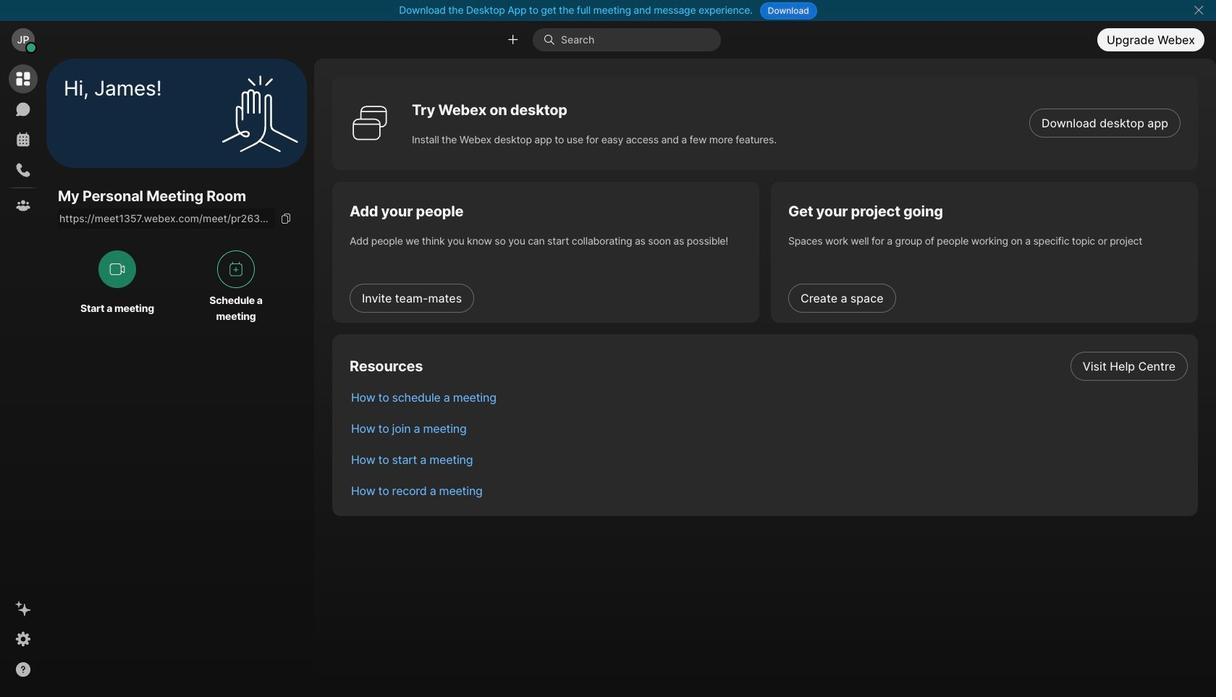 Task type: describe. For each thing, give the bounding box(es) containing it.
4 list item from the top
[[340, 444, 1199, 475]]



Task type: locate. For each thing, give the bounding box(es) containing it.
webex tab list
[[9, 64, 38, 220]]

None text field
[[58, 209, 275, 229]]

2 list item from the top
[[340, 382, 1199, 413]]

5 list item from the top
[[340, 475, 1199, 506]]

list item
[[340, 351, 1199, 382], [340, 382, 1199, 413], [340, 413, 1199, 444], [340, 444, 1199, 475], [340, 475, 1199, 506]]

cancel_16 image
[[1194, 4, 1205, 16]]

two hands high-fiving image
[[217, 70, 303, 157]]

3 list item from the top
[[340, 413, 1199, 444]]

1 list item from the top
[[340, 351, 1199, 382]]

navigation
[[0, 59, 46, 697]]



Task type: vqa. For each thing, say whether or not it's contained in the screenshot.
the Webex tab list
yes



